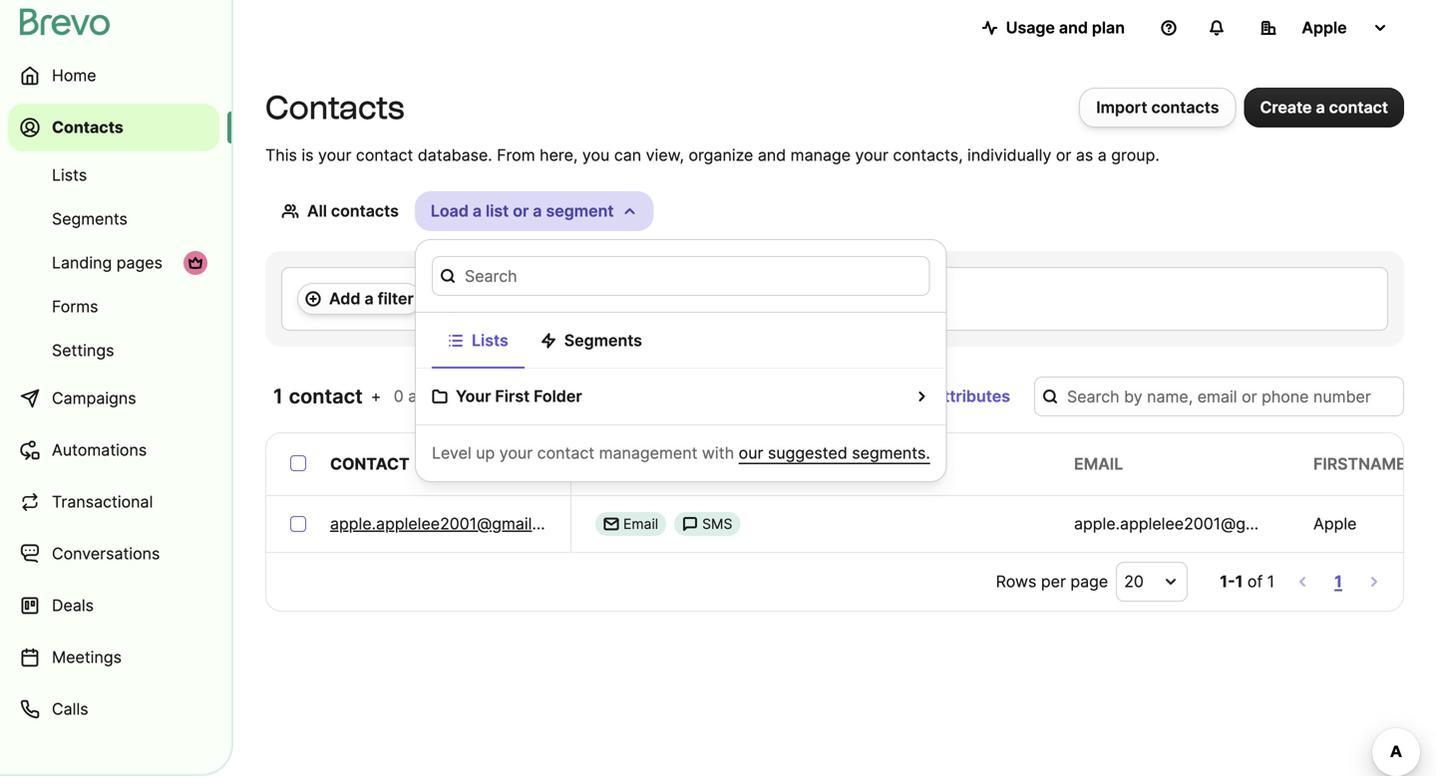 Task type: vqa. For each thing, say whether or not it's contained in the screenshot.
view,
yes



Task type: locate. For each thing, give the bounding box(es) containing it.
lists inside tab list
[[472, 331, 508, 351]]

apple.applelee2001@gmail.com down level
[[330, 515, 569, 534]]

your right up at bottom
[[499, 444, 533, 463]]

0 vertical spatial contacts
[[1151, 98, 1219, 117]]

calls
[[52, 700, 88, 720]]

or
[[1056, 146, 1072, 165], [513, 201, 529, 221]]

0 vertical spatial apple
[[1302, 18, 1347, 37]]

filter
[[378, 289, 414, 309]]

1 vertical spatial segments link
[[524, 321, 658, 367]]

level up your contact management with our suggested segments.
[[432, 444, 930, 463]]

a right create
[[1316, 98, 1325, 117]]

a inside 'button'
[[1316, 98, 1325, 117]]

first
[[495, 387, 530, 406]]

here,
[[540, 146, 578, 165]]

left___c25ys image left email
[[603, 517, 619, 533]]

database.
[[418, 146, 492, 165]]

Search search field
[[432, 256, 930, 296]]

segments link up landing pages link
[[8, 199, 219, 239]]

lists link down "contacts" link
[[8, 156, 219, 195]]

this
[[265, 146, 297, 165]]

sms
[[702, 516, 732, 533]]

import contacts button
[[1079, 88, 1236, 128]]

settings link
[[8, 331, 219, 371]]

1 horizontal spatial segments link
[[524, 321, 658, 367]]

apple up create a contact
[[1302, 18, 1347, 37]]

2 left___c25ys image from the left
[[682, 517, 698, 533]]

0 horizontal spatial or
[[513, 201, 529, 221]]

and left manage
[[758, 146, 786, 165]]

column
[[874, 387, 931, 406]]

create
[[1260, 98, 1312, 117]]

0 vertical spatial lists link
[[8, 156, 219, 195]]

your first folder
[[456, 387, 582, 406]]

segments link for right lists link
[[524, 321, 658, 367]]

lists link
[[8, 156, 219, 195], [432, 321, 524, 369]]

add a filter
[[329, 289, 414, 309]]

contacts
[[265, 88, 405, 127], [52, 118, 123, 137]]

pages
[[116, 253, 162, 273]]

segments up folder on the left of the page
[[564, 331, 642, 351]]

a right add
[[364, 289, 374, 309]]

apple.applelee2001@gmail.com for apple.applelee2001@gmail.com apple
[[1074, 515, 1313, 534]]

contacts right all
[[331, 201, 399, 221]]

conversations
[[52, 545, 160, 564]]

contact right create
[[1329, 98, 1388, 117]]

1 vertical spatial segments
[[564, 331, 642, 351]]

20 button
[[1116, 562, 1188, 602]]

subscribed
[[595, 455, 697, 474]]

tab list
[[416, 313, 946, 369]]

contact
[[1329, 98, 1388, 117], [356, 146, 413, 165], [289, 384, 363, 409], [499, 387, 557, 406], [537, 444, 595, 463]]

a
[[1316, 98, 1325, 117], [1098, 146, 1107, 165], [473, 201, 482, 221], [533, 201, 542, 221], [364, 289, 374, 309]]

folder
[[534, 387, 582, 406]]

1-1 of 1
[[1220, 572, 1275, 592]]

1 vertical spatial or
[[513, 201, 529, 221]]

1 horizontal spatial contacts
[[1151, 98, 1219, 117]]

1 vertical spatial lists link
[[432, 321, 524, 369]]

0 vertical spatial lists
[[52, 166, 87, 185]]

0 horizontal spatial segments link
[[8, 199, 219, 239]]

or inside "button"
[[513, 201, 529, 221]]

1 horizontal spatial your
[[499, 444, 533, 463]]

your inside list box
[[499, 444, 533, 463]]

1 left___c25ys image from the left
[[603, 517, 619, 533]]

home
[[52, 66, 96, 85]]

management
[[599, 444, 698, 463]]

1 apple.applelee2001@gmail.com from the left
[[330, 515, 569, 534]]

group.
[[1111, 146, 1160, 165]]

landing pages link
[[8, 243, 219, 283]]

1 horizontal spatial contacts
[[265, 88, 405, 127]]

contacts inside button
[[1151, 98, 1219, 117]]

0 vertical spatial segments link
[[8, 199, 219, 239]]

contact inside list box
[[537, 444, 595, 463]]

0 horizontal spatial contacts
[[52, 118, 123, 137]]

your right the is
[[318, 146, 351, 165]]

contact up all contacts
[[356, 146, 413, 165]]

landing pages
[[52, 253, 162, 273]]

apple button
[[1245, 8, 1404, 48]]

1 horizontal spatial apple.applelee2001@gmail.com
[[1074, 515, 1313, 534]]

0 horizontal spatial your
[[318, 146, 351, 165]]

2 apple.applelee2001@gmail.com from the left
[[1074, 515, 1313, 534]]

a left list
[[473, 201, 482, 221]]

0 horizontal spatial lists link
[[8, 156, 219, 195]]

1
[[273, 384, 284, 409], [1235, 572, 1243, 592], [1267, 572, 1275, 592], [1335, 572, 1342, 592]]

1 vertical spatial contacts
[[331, 201, 399, 221]]

1 horizontal spatial or
[[1056, 146, 1072, 165]]

or right list
[[513, 201, 529, 221]]

0 horizontal spatial contacts
[[331, 201, 399, 221]]

contact right your
[[499, 387, 557, 406]]

as
[[1076, 146, 1093, 165]]

lists link up your
[[432, 321, 524, 369]]

segments up landing
[[52, 209, 128, 229]]

lists down "contacts" link
[[52, 166, 87, 185]]

lists
[[52, 166, 87, 185], [472, 331, 508, 351]]

transactional link
[[8, 479, 219, 527]]

lists up your
[[472, 331, 508, 351]]

your for level up your contact management with our suggested segments.
[[499, 444, 533, 463]]

with
[[702, 444, 734, 463]]

left___c25ys image for email
[[603, 517, 619, 533]]

0 horizontal spatial left___c25ys image
[[603, 517, 619, 533]]

0 horizontal spatial lists
[[52, 166, 87, 185]]

segments
[[52, 209, 128, 229], [564, 331, 642, 351]]

0 horizontal spatial apple.applelee2001@gmail.com
[[330, 515, 569, 534]]

your right manage
[[855, 146, 889, 165]]

level
[[432, 444, 471, 463]]

or left as
[[1056, 146, 1072, 165]]

contacts
[[1151, 98, 1219, 117], [331, 201, 399, 221]]

usage and plan button
[[966, 8, 1141, 48]]

1 horizontal spatial left___c25ys image
[[682, 517, 698, 533]]

meetings
[[52, 648, 122, 668]]

contact inside 1 contact + 0 anonymous contact
[[499, 387, 557, 406]]

0
[[394, 387, 404, 406]]

segments link
[[8, 199, 219, 239], [524, 321, 658, 367]]

left___c25ys image
[[603, 517, 619, 533], [682, 517, 698, 533]]

and left plan
[[1059, 18, 1088, 37]]

list box containing lists
[[415, 239, 947, 483]]

contacts up the is
[[265, 88, 405, 127]]

1 vertical spatial lists
[[472, 331, 508, 351]]

up
[[476, 444, 495, 463]]

1 horizontal spatial segments
[[564, 331, 642, 351]]

1 horizontal spatial lists
[[472, 331, 508, 351]]

0 horizontal spatial segments
[[52, 209, 128, 229]]

a inside button
[[364, 289, 374, 309]]

segments link for top lists link
[[8, 199, 219, 239]]

1 horizontal spatial lists link
[[432, 321, 524, 369]]

per
[[1041, 572, 1066, 592]]

segments link up folder on the left of the page
[[524, 321, 658, 367]]

email
[[623, 516, 658, 533]]

left___c25ys image left sms
[[682, 517, 698, 533]]

apple.applelee2001@gmail.com
[[330, 515, 569, 534], [1074, 515, 1313, 534]]

0 horizontal spatial and
[[758, 146, 786, 165]]

list box
[[415, 239, 947, 483]]

segments link inside tab list
[[524, 321, 658, 367]]

apple up 1 button
[[1313, 515, 1357, 534]]

0 vertical spatial or
[[1056, 146, 1072, 165]]

apple.applelee2001@gmail.com link
[[330, 513, 569, 537]]

1 vertical spatial and
[[758, 146, 786, 165]]

0 vertical spatial and
[[1059, 18, 1088, 37]]

2 horizontal spatial your
[[855, 146, 889, 165]]

forms link
[[8, 287, 219, 327]]

anonymous
[[408, 387, 495, 406]]

view,
[[646, 146, 684, 165]]

load a list or a segment button
[[415, 191, 654, 231]]

contact down folder on the left of the page
[[537, 444, 595, 463]]

contacts down home
[[52, 118, 123, 137]]

create a contact
[[1260, 98, 1388, 117]]

all
[[307, 201, 327, 221]]

apple
[[1302, 18, 1347, 37], [1313, 515, 1357, 534]]

apple.applelee2001@gmail.com up 1- at the bottom
[[1074, 515, 1313, 534]]

1 horizontal spatial and
[[1059, 18, 1088, 37]]

0 vertical spatial segments
[[52, 209, 128, 229]]

your
[[318, 146, 351, 165], [855, 146, 889, 165], [499, 444, 533, 463]]

calls link
[[8, 686, 219, 734]]

a right as
[[1098, 146, 1107, 165]]

contacts right 'import'
[[1151, 98, 1219, 117]]



Task type: describe. For each thing, give the bounding box(es) containing it.
1 button
[[1331, 568, 1346, 596]]

a for create a contact
[[1316, 98, 1325, 117]]

your
[[456, 387, 491, 406]]

rows
[[996, 572, 1037, 592]]

deals
[[52, 596, 94, 616]]

left___c25ys image for sms
[[682, 517, 698, 533]]

apple inside button
[[1302, 18, 1347, 37]]

firstname
[[1313, 455, 1406, 474]]

can
[[614, 146, 641, 165]]

meetings link
[[8, 634, 219, 682]]

of
[[1248, 572, 1263, 592]]

segments.
[[852, 444, 930, 463]]

our
[[739, 444, 763, 463]]

campaigns
[[52, 389, 136, 408]]

individually
[[967, 146, 1052, 165]]

campaigns link
[[8, 375, 219, 423]]

create a contact button
[[1244, 88, 1404, 128]]

+
[[371, 387, 381, 406]]

a for load a list or a segment
[[473, 201, 482, 221]]

contact left +
[[289, 384, 363, 409]]

contacts for all contacts
[[331, 201, 399, 221]]

conversations link
[[8, 531, 219, 578]]

segments inside tab list
[[564, 331, 642, 351]]

apple.applelee2001@gmail.com for apple.applelee2001@gmail.com
[[330, 515, 569, 534]]

contact inside 'button'
[[1329, 98, 1388, 117]]

your for this is your contact database. from here, you can view, organize and manage your contacts, individually or as a group.
[[318, 146, 351, 165]]

1 contact + 0 anonymous contact
[[273, 384, 557, 409]]

this is your contact database. from here, you can view, organize and manage your contacts, individually or as a group.
[[265, 146, 1160, 165]]

load a list or a segment
[[431, 201, 614, 221]]

add
[[329, 289, 361, 309]]

edit
[[840, 387, 870, 406]]

Search by name, email or phone number search field
[[1034, 377, 1404, 417]]

1 inside 1 button
[[1335, 572, 1342, 592]]

usage
[[1006, 18, 1055, 37]]

edit column attributes button
[[800, 377, 1026, 417]]

contacts,
[[893, 146, 963, 165]]

landing
[[52, 253, 112, 273]]

list
[[486, 201, 509, 221]]

email
[[1074, 455, 1123, 474]]

contacts link
[[8, 104, 219, 152]]

settings
[[52, 341, 114, 361]]

contact
[[330, 455, 410, 474]]

automations
[[52, 441, 147, 460]]

manage
[[791, 146, 851, 165]]

organize
[[689, 146, 753, 165]]

usage and plan
[[1006, 18, 1125, 37]]

you
[[582, 146, 610, 165]]

add a filter button
[[297, 283, 422, 315]]

forms
[[52, 297, 98, 317]]

all contacts
[[307, 201, 399, 221]]

automations link
[[8, 427, 219, 475]]

rows per page
[[996, 572, 1108, 592]]

edit column attributes
[[840, 387, 1010, 406]]

1-
[[1220, 572, 1235, 592]]

is
[[302, 146, 314, 165]]

left___rvooi image
[[187, 255, 203, 271]]

1 vertical spatial apple
[[1313, 515, 1357, 534]]

suggested
[[768, 444, 847, 463]]

load
[[431, 201, 469, 221]]

apple.applelee2001@gmail.com apple
[[1074, 515, 1357, 534]]

import
[[1096, 98, 1147, 117]]

home link
[[8, 52, 219, 100]]

blocklisted
[[835, 455, 944, 474]]

tab list containing lists
[[416, 313, 946, 369]]

a for add a filter
[[364, 289, 374, 309]]

contacts for import contacts
[[1151, 98, 1219, 117]]

a right list
[[533, 201, 542, 221]]

plan
[[1092, 18, 1125, 37]]

import contacts
[[1096, 98, 1219, 117]]

attributes
[[935, 387, 1010, 406]]

and inside button
[[1059, 18, 1088, 37]]

transactional
[[52, 493, 153, 512]]

page
[[1071, 572, 1108, 592]]

from
[[497, 146, 535, 165]]

deals link
[[8, 582, 219, 630]]



